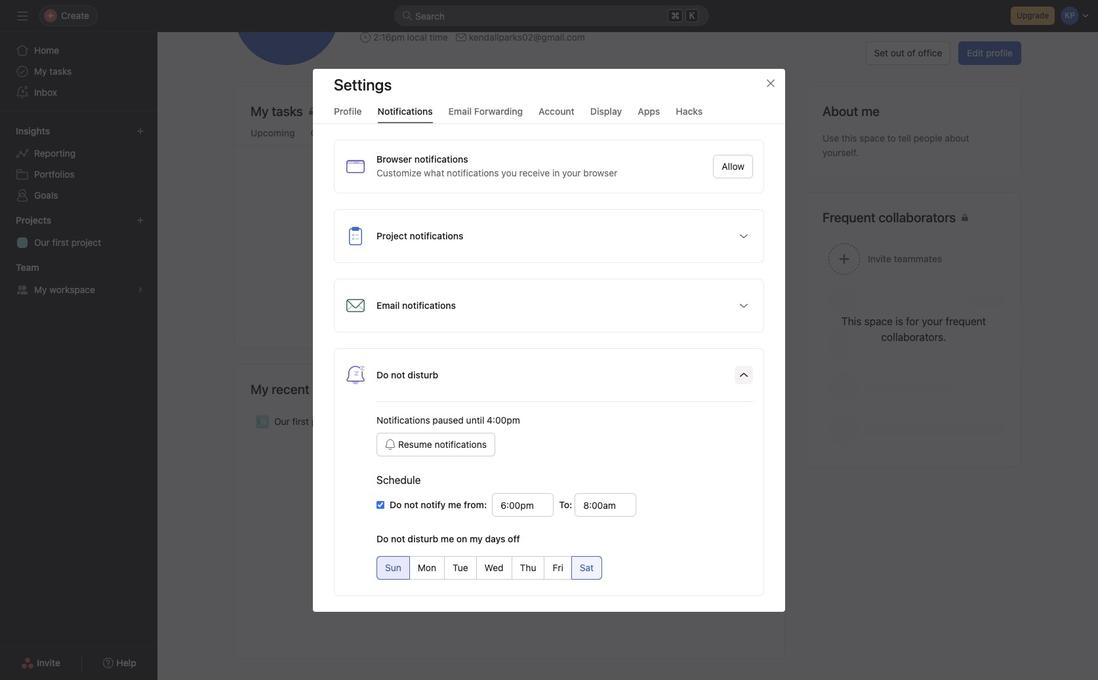 Task type: vqa. For each thing, say whether or not it's contained in the screenshot.
started.
no



Task type: locate. For each thing, give the bounding box(es) containing it.
fri
[[553, 562, 564, 573]]

0 vertical spatial our first project link
[[8, 232, 150, 253]]

1 vertical spatial tasks
[[482, 270, 505, 282]]

resume notifications button
[[377, 433, 496, 457]]

my inside 'link'
[[34, 284, 47, 295]]

notifications for notifications paused until 4:00pm
[[377, 415, 430, 426]]

0 vertical spatial do
[[377, 369, 389, 380]]

0 horizontal spatial our first project link
[[8, 232, 150, 253]]

show options image
[[739, 300, 750, 311]]

my
[[34, 66, 47, 77], [34, 284, 47, 295], [251, 382, 269, 397]]

you
[[502, 167, 517, 178], [592, 270, 607, 282]]

upgrade button
[[1012, 7, 1056, 25]]

2 vertical spatial my
[[251, 382, 269, 397]]

inbox link
[[8, 82, 150, 103]]

kendallparks02@gmail.com
[[469, 32, 585, 43]]

you left receive
[[502, 167, 517, 178]]

0 horizontal spatial you
[[502, 167, 517, 178]]

notify
[[421, 499, 446, 510]]

1 horizontal spatial tasks
[[482, 270, 505, 282]]

my tasks link
[[251, 102, 769, 123]]

edit profile
[[968, 47, 1014, 58]]

my for my recent projects
[[251, 382, 269, 397]]

1 horizontal spatial first
[[293, 416, 309, 427]]

notifications up 'completed'
[[378, 105, 433, 117]]

office
[[919, 47, 943, 58]]

1 vertical spatial notifications
[[377, 415, 430, 426]]

1 horizontal spatial our
[[274, 416, 290, 427]]

can
[[457, 285, 472, 296]]

not disturb
[[391, 369, 439, 380]]

tell
[[899, 133, 912, 144]]

kendallparks02@gmail.com link
[[469, 30, 585, 45]]

space
[[860, 133, 886, 144]]

home link
[[8, 40, 150, 61]]

you inside your completed tasks will appear here, so you can reference them later.
[[592, 270, 607, 282]]

0 vertical spatial my
[[34, 66, 47, 77]]

days off
[[485, 533, 520, 545]]

0 vertical spatial notifications
[[378, 105, 433, 117]]

do for do not notify me from:
[[390, 499, 402, 510]]

1 vertical spatial do
[[390, 499, 402, 510]]

my up list icon
[[251, 382, 269, 397]]

not
[[404, 499, 419, 510], [391, 533, 405, 545]]

you right "so"
[[592, 270, 607, 282]]

notifications down notifications paused until 4:00pm
[[435, 439, 487, 450]]

your completed tasks will appear here, so you can reference them later.
[[413, 270, 607, 296]]

portfolios link
[[8, 164, 150, 185]]

about me
[[823, 104, 880, 119]]

prominent image
[[402, 11, 413, 21]]

first inside the projects 'element'
[[52, 237, 69, 248]]

1 horizontal spatial you
[[592, 270, 607, 282]]

my inside global element
[[34, 66, 47, 77]]

0 vertical spatial our
[[34, 237, 50, 248]]

goals
[[34, 190, 58, 201]]

1 vertical spatial project
[[312, 416, 341, 427]]

first down my recent projects
[[293, 416, 309, 427]]

notifications for notifications
[[378, 105, 433, 117]]

0 vertical spatial not
[[404, 499, 419, 510]]

apps button
[[638, 105, 661, 123]]

do
[[377, 369, 389, 380], [390, 499, 402, 510], [377, 533, 389, 545]]

2:16pm local time
[[374, 32, 448, 43]]

overdue (11)
[[311, 127, 366, 139]]

our first project down my recent projects
[[274, 416, 341, 427]]

our first project link
[[8, 232, 150, 253], [235, 410, 785, 435]]

1 vertical spatial first
[[293, 416, 309, 427]]

my up inbox
[[34, 66, 47, 77]]

home
[[34, 45, 59, 56]]

1 horizontal spatial our first project link
[[235, 410, 785, 435]]

my tasks
[[34, 66, 72, 77]]

tasks inside your completed tasks will appear here, so you can reference them later.
[[482, 270, 505, 282]]

0 vertical spatial project
[[71, 237, 101, 248]]

goals link
[[8, 185, 150, 206]]

do for do not disturb
[[377, 369, 389, 380]]

to
[[888, 133, 897, 144]]

notifications button
[[378, 105, 433, 123]]

0 vertical spatial tasks
[[49, 66, 72, 77]]

1 horizontal spatial project
[[312, 416, 341, 427]]

not for disturb
[[391, 533, 405, 545]]

my recent projects
[[251, 382, 361, 397]]

mon
[[418, 562, 437, 573]]

0 horizontal spatial tasks
[[49, 66, 72, 77]]

my for my tasks
[[34, 66, 47, 77]]

2 vertical spatial do
[[377, 533, 389, 545]]

completed
[[382, 127, 429, 139]]

settings
[[334, 75, 392, 94]]

my left the workspace
[[34, 284, 47, 295]]

display
[[591, 105, 622, 117]]

0 vertical spatial notifications
[[447, 167, 499, 178]]

recent projects
[[272, 382, 361, 397]]

our down goals
[[34, 237, 50, 248]]

1 vertical spatial you
[[592, 270, 607, 282]]

me from:
[[448, 499, 487, 510]]

1 vertical spatial my
[[34, 284, 47, 295]]

0 horizontal spatial first
[[52, 237, 69, 248]]

reporting
[[34, 148, 76, 159]]

do right do not notify me from: option
[[390, 499, 402, 510]]

do up sun
[[377, 533, 389, 545]]

2:16pm
[[374, 32, 405, 43]]

our right list icon
[[274, 416, 290, 427]]

me
[[441, 533, 454, 545]]

tasks down home
[[49, 66, 72, 77]]

you inside browser notifications customize what notifications you receive in your browser
[[502, 167, 517, 178]]

not left notify
[[404, 499, 419, 510]]

list image
[[259, 418, 267, 426]]

0 horizontal spatial project
[[71, 237, 101, 248]]

0 horizontal spatial our first project
[[34, 237, 101, 248]]

do not disturb
[[377, 369, 439, 380]]

notifications up "resume"
[[377, 415, 430, 426]]

first up teams element
[[52, 237, 69, 248]]

0 vertical spatial first
[[52, 237, 69, 248]]

email
[[449, 105, 472, 117]]

our first project up teams element
[[34, 237, 101, 248]]

0 vertical spatial you
[[502, 167, 517, 178]]

do left not disturb
[[377, 369, 389, 380]]

0 horizontal spatial our
[[34, 237, 50, 248]]

0 vertical spatial our first project
[[34, 237, 101, 248]]

use this space to tell people about yourself.
[[823, 133, 970, 158]]

1 vertical spatial notifications
[[435, 439, 487, 450]]

tasks
[[49, 66, 72, 77], [482, 270, 505, 282]]

profile button
[[334, 105, 362, 123]]

global element
[[0, 32, 158, 111]]

1 vertical spatial not
[[391, 533, 405, 545]]

disturb
[[408, 533, 439, 545]]

Do not notify me from: checkbox
[[377, 501, 385, 509]]

project down recent projects
[[312, 416, 341, 427]]

tasks up reference on the left of the page
[[482, 270, 505, 282]]

display button
[[591, 105, 622, 123]]

use
[[823, 133, 840, 144]]

notifications
[[447, 167, 499, 178], [435, 439, 487, 450]]

email notifications
[[377, 300, 456, 311]]

email forwarding button
[[449, 105, 523, 123]]

here,
[[555, 270, 577, 282]]

allow
[[722, 161, 745, 172]]

notifications right the what
[[447, 167, 499, 178]]

invite button
[[13, 652, 69, 675]]

None text field
[[492, 493, 554, 517], [575, 493, 637, 517], [492, 493, 554, 517], [575, 493, 637, 517]]

project up teams element
[[71, 237, 101, 248]]

reporting link
[[8, 143, 150, 164]]

our first project link inside the projects 'element'
[[8, 232, 150, 253]]

browser notifications
[[377, 153, 468, 164]]

1 horizontal spatial our first project
[[274, 416, 341, 427]]

not left disturb
[[391, 533, 405, 545]]



Task type: describe. For each thing, give the bounding box(es) containing it.
my workspace link
[[8, 280, 150, 301]]

show options image
[[739, 231, 750, 241]]

profile
[[334, 105, 362, 117]]

inbox
[[34, 87, 57, 98]]

do not disturb me on my days off
[[377, 533, 520, 545]]

hacks
[[676, 105, 703, 117]]

project notifications
[[377, 230, 464, 241]]

forwarding
[[474, 105, 523, 117]]

workspace
[[49, 284, 95, 295]]

wed
[[485, 562, 504, 573]]

invite
[[37, 658, 60, 669]]

hacks button
[[676, 105, 703, 123]]

later.
[[542, 285, 563, 296]]

yourself.
[[823, 147, 859, 158]]

portfolios
[[34, 169, 75, 180]]

schedule
[[377, 474, 421, 486]]

your
[[413, 270, 432, 282]]

paused
[[433, 415, 464, 426]]

completed button
[[382, 127, 429, 145]]

to:
[[559, 499, 573, 510]]

projects element
[[0, 209, 158, 256]]

notifications paused until 4:00pm
[[377, 415, 520, 426]]

overdue
[[311, 127, 348, 139]]

profile
[[987, 47, 1014, 58]]

⌘
[[672, 10, 680, 21]]

my
[[470, 533, 483, 545]]

what
[[424, 167, 445, 178]]

1 vertical spatial our
[[274, 416, 290, 427]]

edit
[[968, 47, 984, 58]]

customize
[[377, 167, 422, 178]]

sat
[[580, 562, 594, 573]]

your
[[563, 167, 581, 178]]

hide sidebar image
[[17, 11, 28, 21]]

local
[[407, 32, 427, 43]]

people
[[914, 133, 943, 144]]

in
[[553, 167, 560, 178]]

reference
[[475, 285, 515, 296]]

resume notifications
[[398, 439, 487, 450]]

appear
[[523, 270, 553, 282]]

frequent collaborators
[[823, 210, 957, 225]]

receive
[[520, 167, 550, 178]]

insights
[[16, 125, 50, 137]]

apps
[[638, 105, 661, 117]]

edit profile button
[[959, 41, 1022, 65]]

not for notify
[[404, 499, 419, 510]]

do for do not disturb me on my days off
[[377, 533, 389, 545]]

about
[[946, 133, 970, 144]]

upcoming button
[[251, 127, 295, 145]]

notifications inside browser notifications customize what notifications you receive in your browser
[[447, 167, 499, 178]]

browser notifications customize what notifications you receive in your browser
[[377, 153, 618, 178]]

this
[[842, 133, 858, 144]]

our inside the projects 'element'
[[34, 237, 50, 248]]

1 vertical spatial our first project link
[[235, 410, 785, 435]]

thu
[[520, 562, 537, 573]]

(11)
[[350, 127, 366, 139]]

project inside 'element'
[[71, 237, 101, 248]]

account
[[539, 105, 575, 117]]

notifications inside button
[[435, 439, 487, 450]]

account button
[[539, 105, 575, 123]]

set
[[875, 47, 889, 58]]

upcoming
[[251, 127, 295, 139]]

tue
[[453, 562, 468, 573]]

set out of office
[[875, 47, 943, 58]]

tasks inside global element
[[49, 66, 72, 77]]

my for my workspace
[[34, 284, 47, 295]]

insights element
[[0, 119, 158, 209]]

k
[[690, 11, 695, 21]]

so
[[579, 270, 589, 282]]

until
[[467, 415, 485, 426]]

on
[[457, 533, 468, 545]]

teams element
[[0, 256, 158, 303]]

resume
[[398, 439, 432, 450]]

hide options image
[[739, 370, 750, 380]]

close image
[[766, 78, 777, 88]]

them
[[518, 285, 539, 296]]

our first project inside the projects 'element'
[[34, 237, 101, 248]]

out
[[891, 47, 905, 58]]

my tasks
[[251, 104, 303, 119]]

time
[[430, 32, 448, 43]]

will
[[507, 270, 521, 282]]

of
[[908, 47, 916, 58]]

sun
[[385, 562, 402, 573]]

allow button
[[714, 155, 754, 178]]

set out of office button
[[866, 41, 951, 65]]

completed
[[435, 270, 480, 282]]

overdue (11) button
[[311, 127, 366, 145]]

4:00pm
[[487, 415, 520, 426]]

1 vertical spatial our first project
[[274, 416, 341, 427]]



